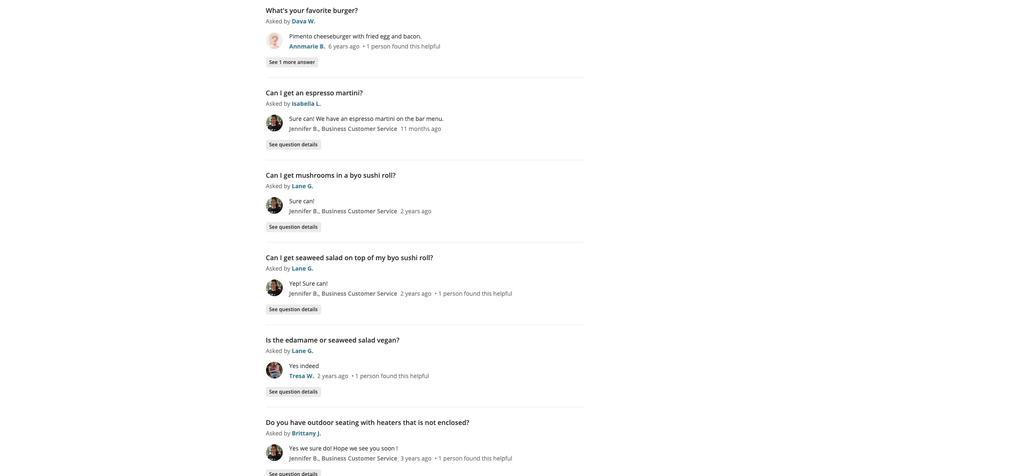 Task type: describe. For each thing, give the bounding box(es) containing it.
your
[[290, 6, 304, 15]]

get for seaweed
[[284, 253, 294, 262]]

b., inside the sure can! we have an espresso martini on the bar menu. jennifer b., business customer service 11 months ago
[[313, 125, 320, 133]]

see
[[359, 444, 368, 452]]

sure can! we have an espresso martini on the bar menu. jennifer b., business customer service 11 months ago
[[289, 115, 444, 133]]

do!
[[323, 444, 332, 452]]

sushi inside can i get mushrooms in a byo sushi roll? asked by lane g.
[[363, 171, 380, 180]]

mushrooms
[[296, 171, 335, 180]]

by inside is the edamame or seaweed salad vegan? asked by lane g.
[[284, 347, 290, 355]]

this for do you have outdoor seating with heaters that is not enclosed?
[[482, 454, 492, 462]]

helpful for can i get seaweed salad on top of my byo sushi roll?
[[493, 290, 512, 297]]

1 person found this helpful for do you have outdoor seating with heaters that is not enclosed?
[[439, 454, 512, 462]]

2 vertical spatial can!
[[317, 280, 328, 287]]

roll? inside can i get mushrooms in a byo sushi roll? asked by lane g.
[[382, 171, 396, 180]]

cheeseburger
[[314, 32, 351, 40]]

byo inside can i get seaweed salad on top of my byo sushi roll? asked by lane g.
[[387, 253, 399, 262]]

4 jennifer from the top
[[289, 454, 312, 462]]

sushi inside can i get seaweed salad on top of my byo sushi roll? asked by lane g.
[[401, 253, 418, 262]]

jennifer inside sure can! jennifer b., business customer service 2 years ago
[[289, 207, 312, 215]]

person for can i get seaweed salad on top of my byo sushi roll?
[[443, 290, 463, 297]]

a
[[344, 171, 348, 180]]

is the edamame or seaweed salad vegan? asked by lane g.
[[266, 336, 400, 355]]

ago for is the edamame or seaweed salad vegan?
[[338, 372, 348, 380]]

seaweed inside is the edamame or seaweed salad vegan? asked by lane g.
[[328, 336, 357, 345]]

years for what's your favorite burger?
[[333, 42, 348, 50]]

years for do you have outdoor seating with heaters that is not enclosed?
[[405, 454, 420, 462]]

4 customer from the top
[[348, 454, 376, 462]]

by inside can i get mushrooms in a byo sushi roll? asked by lane g.
[[284, 182, 290, 190]]

asked inside can i get seaweed salad on top of my byo sushi roll? asked by lane g.
[[266, 264, 282, 272]]

person for do you have outdoor seating with heaters that is not enclosed?
[[443, 454, 463, 462]]

yep!
[[289, 280, 301, 287]]

6 years ago
[[329, 42, 360, 50]]

found for can i get seaweed salad on top of my byo sushi roll?
[[464, 290, 480, 297]]

by inside can i get seaweed salad on top of my byo sushi roll? asked by lane g.
[[284, 264, 290, 272]]

1 we from the left
[[300, 444, 308, 452]]

yes for have
[[289, 444, 299, 452]]

annmarie b. link
[[289, 42, 325, 50]]

egg
[[380, 32, 390, 40]]

2 inside sure can! jennifer b., business customer service 2 years ago
[[401, 207, 404, 215]]

6
[[329, 42, 332, 50]]

top
[[355, 253, 366, 262]]

bacon.
[[403, 32, 422, 40]]

2 we from the left
[[350, 444, 357, 452]]

seaweed inside can i get seaweed salad on top of my byo sushi roll? asked by lane g.
[[296, 253, 324, 262]]

can i get an espresso martini? asked by isabella l.
[[266, 88, 363, 108]]

isabella l. link
[[292, 100, 321, 108]]

see 1 more answer link
[[266, 57, 319, 67]]

1 for is the edamame or seaweed salad vegan?
[[355, 372, 359, 380]]

4 b., from the top
[[313, 454, 320, 462]]

business inside the sure can! we have an espresso martini on the bar menu. jennifer b., business customer service 11 months ago
[[322, 125, 347, 133]]

service inside sure can! jennifer b., business customer service 2 years ago
[[377, 207, 397, 215]]

years for is the edamame or seaweed salad vegan?
[[322, 372, 337, 380]]

pimento cheeseburger with fried egg and bacon.
[[289, 32, 422, 40]]

helpful for is the edamame or seaweed salad vegan?
[[410, 372, 429, 380]]

business inside sure can! jennifer b., business customer service 2 years ago
[[322, 207, 347, 215]]

can! for mushrooms
[[303, 197, 315, 205]]

can for can i get an espresso martini?
[[266, 88, 278, 97]]

tresa w. link
[[289, 372, 314, 380]]

3 years ago
[[401, 454, 432, 462]]

i for an
[[280, 88, 282, 97]]

3 b., from the top
[[313, 290, 320, 297]]

this for is the edamame or seaweed salad vegan?
[[399, 372, 409, 380]]

is
[[418, 418, 423, 427]]

what's
[[266, 6, 288, 15]]

can! for an
[[303, 115, 315, 123]]

details for mushrooms
[[302, 223, 318, 230]]

question for an
[[279, 141, 300, 148]]

years for can i get seaweed salad on top of my byo sushi roll?
[[405, 290, 420, 297]]

customer inside sure can! jennifer b., business customer service 2 years ago
[[348, 207, 376, 215]]

2 years ago for sushi
[[401, 290, 432, 297]]

do
[[266, 418, 275, 427]]

!
[[396, 444, 398, 452]]

years inside sure can! jennifer b., business customer service 2 years ago
[[405, 207, 420, 215]]

dava
[[292, 17, 307, 25]]

you inside the "do you have outdoor seating with heaters that is not enclosed? asked by brittany j."
[[277, 418, 289, 427]]

helpful for do you have outdoor seating with heaters that is not enclosed?
[[493, 454, 512, 462]]

2 for is the edamame or seaweed salad vegan?
[[317, 372, 321, 380]]

yes we sure do! hope we see you soon !
[[289, 444, 398, 452]]

4 business from the top
[[322, 454, 347, 462]]

bar
[[416, 115, 425, 123]]

isabella
[[292, 100, 315, 108]]

j.
[[318, 429, 321, 437]]

in
[[336, 171, 343, 180]]

not
[[425, 418, 436, 427]]

espresso inside can i get an espresso martini? asked by isabella l.
[[306, 88, 334, 97]]

see 1 more answer
[[269, 58, 315, 65]]

annmarie
[[289, 42, 318, 50]]

see for can i get seaweed salad on top of my byo sushi roll?
[[269, 306, 278, 313]]

person for what's your favorite burger?
[[371, 42, 391, 50]]

i for mushrooms
[[280, 171, 282, 180]]

see question details link for seaweed
[[266, 305, 321, 315]]

question for or
[[279, 388, 300, 395]]

that
[[403, 418, 417, 427]]

tresa
[[289, 372, 305, 380]]

tresa w.
[[289, 372, 314, 380]]

i for seaweed
[[280, 253, 282, 262]]

lane g. link for or
[[292, 347, 314, 355]]

by inside the "do you have outdoor seating with heaters that is not enclosed? asked by brittany j."
[[284, 429, 290, 437]]

see for can i get mushrooms in a byo sushi roll?
[[269, 223, 278, 230]]

yep! sure can!
[[289, 280, 328, 287]]

1 person found this helpful for what's your favorite burger?
[[367, 42, 441, 50]]

asked inside can i get mushrooms in a byo sushi roll? asked by lane g.
[[266, 182, 282, 190]]

see question details for seaweed
[[269, 306, 318, 313]]

have inside the "do you have outdoor seating with heaters that is not enclosed? asked by brittany j."
[[290, 418, 306, 427]]

this for what's your favorite burger?
[[410, 42, 420, 50]]

an inside can i get an espresso martini? asked by isabella l.
[[296, 88, 304, 97]]

outdoor
[[308, 418, 334, 427]]

fried
[[366, 32, 379, 40]]

jennifer inside the sure can! we have an espresso martini on the bar menu. jennifer b., business customer service 11 months ago
[[289, 125, 312, 133]]

with inside the "do you have outdoor seating with heaters that is not enclosed? asked by brittany j."
[[361, 418, 375, 427]]

asked inside the "do you have outdoor seating with heaters that is not enclosed? asked by brittany j."
[[266, 429, 282, 437]]

can i get seaweed salad on top of my byo sushi roll? asked by lane g.
[[266, 253, 433, 272]]

sure for mushrooms
[[289, 197, 302, 205]]

ago for what's your favorite burger?
[[350, 42, 360, 50]]

can for can i get seaweed salad on top of my byo sushi roll?
[[266, 253, 278, 262]]



Task type: vqa. For each thing, say whether or not it's contained in the screenshot.
"Lane"
yes



Task type: locate. For each thing, give the bounding box(es) containing it.
this
[[410, 42, 420, 50], [482, 290, 492, 297], [399, 372, 409, 380], [482, 454, 492, 462]]

jennifer b., business customer service for salad
[[289, 290, 397, 297]]

or
[[320, 336, 327, 345]]

3 lane from the top
[[292, 347, 306, 355]]

0 horizontal spatial roll?
[[382, 171, 396, 180]]

1 yes from the top
[[289, 362, 299, 370]]

see question details link for an
[[266, 140, 321, 150]]

customer down see
[[348, 454, 376, 462]]

seaweed
[[296, 253, 324, 262], [328, 336, 357, 345]]

1 horizontal spatial we
[[350, 444, 357, 452]]

b., down yep! sure can!
[[313, 290, 320, 297]]

question for seaweed
[[279, 306, 300, 313]]

helpful
[[421, 42, 441, 50], [493, 290, 512, 297], [410, 372, 429, 380], [493, 454, 512, 462]]

lane down mushrooms
[[292, 182, 306, 190]]

1 vertical spatial have
[[290, 418, 306, 427]]

0 vertical spatial you
[[277, 418, 289, 427]]

jennifer down "sure" on the bottom of page
[[289, 454, 312, 462]]

3 g. from the top
[[308, 347, 314, 355]]

3 see question details from the top
[[269, 306, 318, 313]]

martini?
[[336, 88, 363, 97]]

the
[[405, 115, 414, 123], [273, 336, 284, 345]]

0 horizontal spatial espresso
[[306, 88, 334, 97]]

2 see question details from the top
[[269, 223, 318, 230]]

b., down can i get mushrooms in a byo sushi roll? asked by lane g.
[[313, 207, 320, 215]]

customer inside the sure can! we have an espresso martini on the bar menu. jennifer b., business customer service 11 months ago
[[348, 125, 376, 133]]

0 horizontal spatial seaweed
[[296, 253, 324, 262]]

1 details from the top
[[302, 141, 318, 148]]

i inside can i get an espresso martini? asked by isabella l.
[[280, 88, 282, 97]]

3 customer from the top
[[348, 290, 376, 297]]

what's your favorite burger? asked by dava w.
[[266, 6, 358, 25]]

lane g. link down edamame
[[292, 347, 314, 355]]

0 vertical spatial the
[[405, 115, 414, 123]]

0 horizontal spatial 2 years ago
[[317, 372, 348, 380]]

lane inside can i get seaweed salad on top of my byo sushi roll? asked by lane g.
[[292, 264, 306, 272]]

seaweed right or
[[328, 336, 357, 345]]

we
[[300, 444, 308, 452], [350, 444, 357, 452]]

0 vertical spatial i
[[280, 88, 282, 97]]

b., down we
[[313, 125, 320, 133]]

4 by from the top
[[284, 264, 290, 272]]

ago for do you have outdoor seating with heaters that is not enclosed?
[[422, 454, 432, 462]]

1 person found this helpful for can i get seaweed salad on top of my byo sushi roll?
[[439, 290, 512, 297]]

person for is the edamame or seaweed salad vegan?
[[360, 372, 379, 380]]

1 person found this helpful
[[367, 42, 441, 50], [439, 290, 512, 297], [355, 372, 429, 380], [439, 454, 512, 462]]

6 by from the top
[[284, 429, 290, 437]]

menu.
[[426, 115, 444, 123]]

0 vertical spatial with
[[353, 32, 365, 40]]

the inside is the edamame or seaweed salad vegan? asked by lane g.
[[273, 336, 284, 345]]

can! right yep!
[[317, 280, 328, 287]]

i inside can i get mushrooms in a byo sushi roll? asked by lane g.
[[280, 171, 282, 180]]

3 question from the top
[[279, 306, 300, 313]]

1 lane from the top
[[292, 182, 306, 190]]

2 details from the top
[[302, 223, 318, 230]]

1 for can i get seaweed salad on top of my byo sushi roll?
[[439, 290, 442, 297]]

seating
[[336, 418, 359, 427]]

of
[[367, 253, 374, 262]]

11
[[401, 125, 407, 133]]

found
[[392, 42, 409, 50], [464, 290, 480, 297], [381, 372, 397, 380], [464, 454, 480, 462]]

salad left top
[[326, 253, 343, 262]]

1 business from the top
[[322, 125, 347, 133]]

by inside the what's your favorite burger? asked by dava w.
[[284, 17, 290, 25]]

0 vertical spatial salad
[[326, 253, 343, 262]]

4 see from the top
[[269, 306, 278, 313]]

my
[[376, 253, 386, 262]]

4 details from the top
[[302, 388, 318, 395]]

enclosed?
[[438, 418, 470, 427]]

2 lane g. link from the top
[[292, 264, 314, 272]]

sure down mushrooms
[[289, 197, 302, 205]]

0 vertical spatial roll?
[[382, 171, 396, 180]]

4 see question details link from the top
[[266, 387, 321, 397]]

0 vertical spatial can!
[[303, 115, 315, 123]]

lane g. link up yep! sure can!
[[292, 264, 314, 272]]

edamame
[[285, 336, 318, 345]]

1 lane g. link from the top
[[292, 182, 314, 190]]

asked inside can i get an espresso martini? asked by isabella l.
[[266, 100, 282, 108]]

4 asked from the top
[[266, 264, 282, 272]]

w. down indeed
[[307, 372, 314, 380]]

1 jennifer from the top
[[289, 125, 312, 133]]

can!
[[303, 115, 315, 123], [303, 197, 315, 205], [317, 280, 328, 287]]

1 horizontal spatial roll?
[[420, 253, 433, 262]]

1 asked from the top
[[266, 17, 282, 25]]

0 horizontal spatial you
[[277, 418, 289, 427]]

espresso
[[306, 88, 334, 97], [349, 115, 374, 123]]

salad inside is the edamame or seaweed salad vegan? asked by lane g.
[[358, 336, 375, 345]]

0 vertical spatial g.
[[308, 182, 314, 190]]

ago for can i get seaweed salad on top of my byo sushi roll?
[[422, 290, 432, 297]]

b., inside sure can! jennifer b., business customer service 2 years ago
[[313, 207, 320, 215]]

1 vertical spatial i
[[280, 171, 282, 180]]

person
[[371, 42, 391, 50], [443, 290, 463, 297], [360, 372, 379, 380], [443, 454, 463, 462]]

l.
[[316, 100, 321, 108]]

jennifer down "isabella"
[[289, 125, 312, 133]]

sushi right my
[[401, 253, 418, 262]]

g. inside is the edamame or seaweed salad vegan? asked by lane g.
[[308, 347, 314, 355]]

2 customer from the top
[[348, 207, 376, 215]]

brittany
[[292, 429, 316, 437]]

0 vertical spatial yes
[[289, 362, 299, 370]]

sure for an
[[289, 115, 302, 123]]

by inside can i get an espresso martini? asked by isabella l.
[[284, 100, 290, 108]]

see
[[269, 58, 278, 65], [269, 141, 278, 148], [269, 223, 278, 230], [269, 306, 278, 313], [269, 388, 278, 395]]

1 i from the top
[[280, 88, 282, 97]]

3 can from the top
[[266, 253, 278, 262]]

pimento
[[289, 32, 312, 40]]

1 vertical spatial roll?
[[420, 253, 433, 262]]

0 vertical spatial lane g. link
[[292, 182, 314, 190]]

can inside can i get seaweed salad on top of my byo sushi roll? asked by lane g.
[[266, 253, 278, 262]]

1 vertical spatial byo
[[387, 253, 399, 262]]

espresso inside the sure can! we have an espresso martini on the bar menu. jennifer b., business customer service 11 months ago
[[349, 115, 374, 123]]

do you have outdoor seating with heaters that is not enclosed? asked by brittany j.
[[266, 418, 470, 437]]

1 see from the top
[[269, 58, 278, 65]]

w. right dava
[[308, 17, 316, 25]]

4 see question details from the top
[[269, 388, 318, 395]]

5 by from the top
[[284, 347, 290, 355]]

2 years ago for g.
[[317, 372, 348, 380]]

answer
[[298, 58, 315, 65]]

1 see question details link from the top
[[266, 140, 321, 150]]

3 get from the top
[[284, 253, 294, 262]]

0 vertical spatial espresso
[[306, 88, 334, 97]]

sushi right a
[[363, 171, 380, 180]]

get inside can i get mushrooms in a byo sushi roll? asked by lane g.
[[284, 171, 294, 180]]

1 vertical spatial can
[[266, 171, 278, 180]]

1 vertical spatial sure
[[289, 197, 302, 205]]

0 vertical spatial get
[[284, 88, 294, 97]]

3 i from the top
[[280, 253, 282, 262]]

ago
[[350, 42, 360, 50], [431, 125, 441, 133], [422, 207, 432, 215], [422, 290, 432, 297], [338, 372, 348, 380], [422, 454, 432, 462]]

1 person found this helpful for is the edamame or seaweed salad vegan?
[[355, 372, 429, 380]]

can! inside sure can! jennifer b., business customer service 2 years ago
[[303, 197, 315, 205]]

found for what's your favorite burger?
[[392, 42, 409, 50]]

1 vertical spatial seaweed
[[328, 336, 357, 345]]

3 jennifer from the top
[[289, 290, 312, 297]]

we left "sure" on the bottom of page
[[300, 444, 308, 452]]

3 details from the top
[[302, 306, 318, 313]]

asked inside is the edamame or seaweed salad vegan? asked by lane g.
[[266, 347, 282, 355]]

get for mushrooms
[[284, 171, 294, 180]]

with
[[353, 32, 365, 40], [361, 418, 375, 427]]

annmarie b.
[[289, 42, 325, 50]]

6 asked from the top
[[266, 429, 282, 437]]

heaters
[[377, 418, 401, 427]]

1 can from the top
[[266, 88, 278, 97]]

details for or
[[302, 388, 318, 395]]

business down we
[[322, 125, 347, 133]]

byo
[[350, 171, 362, 180], [387, 253, 399, 262]]

b.
[[320, 42, 325, 50]]

burger?
[[333, 6, 358, 15]]

get inside can i get an espresso martini? asked by isabella l.
[[284, 88, 294, 97]]

have
[[326, 115, 339, 123], [290, 418, 306, 427]]

g. down mushrooms
[[308, 182, 314, 190]]

0 horizontal spatial have
[[290, 418, 306, 427]]

2 vertical spatial can
[[266, 253, 278, 262]]

can i get mushrooms in a byo sushi roll? asked by lane g.
[[266, 171, 396, 190]]

0 vertical spatial 2
[[401, 207, 404, 215]]

customer down martini
[[348, 125, 376, 133]]

1 vertical spatial 2 years ago
[[317, 372, 348, 380]]

months
[[409, 125, 430, 133]]

2 years ago
[[401, 290, 432, 297], [317, 372, 348, 380]]

is
[[266, 336, 271, 345]]

service inside the sure can! we have an espresso martini on the bar menu. jennifer b., business customer service 11 months ago
[[377, 125, 397, 133]]

w.
[[308, 17, 316, 25], [307, 372, 314, 380]]

0 horizontal spatial sushi
[[363, 171, 380, 180]]

1 horizontal spatial 2 years ago
[[401, 290, 432, 297]]

1 horizontal spatial byo
[[387, 253, 399, 262]]

this for can i get seaweed salad on top of my byo sushi roll?
[[482, 290, 492, 297]]

sure
[[310, 444, 322, 452]]

g. inside can i get mushrooms in a byo sushi roll? asked by lane g.
[[308, 182, 314, 190]]

ago inside sure can! jennifer b., business customer service 2 years ago
[[422, 207, 432, 215]]

see question details link
[[266, 140, 321, 150], [266, 222, 321, 232], [266, 305, 321, 315], [266, 387, 321, 397]]

2 vertical spatial i
[[280, 253, 282, 262]]

4 service from the top
[[377, 454, 397, 462]]

lane g. link down mushrooms
[[292, 182, 314, 190]]

yes indeed
[[289, 362, 319, 370]]

b.,
[[313, 125, 320, 133], [313, 207, 320, 215], [313, 290, 320, 297], [313, 454, 320, 462]]

asked inside the what's your favorite burger? asked by dava w.
[[266, 17, 282, 25]]

salad
[[326, 253, 343, 262], [358, 336, 375, 345]]

1 vertical spatial can!
[[303, 197, 315, 205]]

1 horizontal spatial you
[[370, 444, 380, 452]]

1 horizontal spatial sushi
[[401, 253, 418, 262]]

more
[[283, 58, 296, 65]]

see question details
[[269, 141, 318, 148], [269, 223, 318, 230], [269, 306, 318, 313], [269, 388, 318, 395]]

1 customer from the top
[[348, 125, 376, 133]]

2 see from the top
[[269, 141, 278, 148]]

0 horizontal spatial we
[[300, 444, 308, 452]]

1 for what's your favorite burger?
[[367, 42, 370, 50]]

byo right a
[[350, 171, 362, 180]]

1 g. from the top
[[308, 182, 314, 190]]

2 vertical spatial g.
[[308, 347, 314, 355]]

can inside can i get mushrooms in a byo sushi roll? asked by lane g.
[[266, 171, 278, 180]]

1 vertical spatial yes
[[289, 444, 299, 452]]

business
[[322, 125, 347, 133], [322, 207, 347, 215], [322, 290, 347, 297], [322, 454, 347, 462]]

see question details for mushrooms
[[269, 223, 318, 230]]

roll? inside can i get seaweed salad on top of my byo sushi roll? asked by lane g.
[[420, 253, 433, 262]]

details for an
[[302, 141, 318, 148]]

2 question from the top
[[279, 223, 300, 230]]

on inside can i get seaweed salad on top of my byo sushi roll? asked by lane g.
[[345, 253, 353, 262]]

g. inside can i get seaweed salad on top of my byo sushi roll? asked by lane g.
[[308, 264, 314, 272]]

1 vertical spatial jennifer b., business customer service
[[289, 454, 397, 462]]

1 by from the top
[[284, 17, 290, 25]]

3 business from the top
[[322, 290, 347, 297]]

1 vertical spatial w.
[[307, 372, 314, 380]]

1 vertical spatial salad
[[358, 336, 375, 345]]

1 vertical spatial sushi
[[401, 253, 418, 262]]

espresso up l.
[[306, 88, 334, 97]]

jennifer b., business customer service for seating
[[289, 454, 397, 462]]

2
[[401, 207, 404, 215], [401, 290, 404, 297], [317, 372, 321, 380]]

see question details link for mushrooms
[[266, 222, 321, 232]]

favorite
[[306, 6, 331, 15]]

espresso left martini
[[349, 115, 374, 123]]

3 by from the top
[[284, 182, 290, 190]]

3 lane g. link from the top
[[292, 347, 314, 355]]

3 see question details link from the top
[[266, 305, 321, 315]]

1 horizontal spatial seaweed
[[328, 336, 357, 345]]

sure inside the sure can! we have an espresso martini on the bar menu. jennifer b., business customer service 11 months ago
[[289, 115, 302, 123]]

1 vertical spatial get
[[284, 171, 294, 180]]

5 asked from the top
[[266, 347, 282, 355]]

g. down edamame
[[308, 347, 314, 355]]

3 asked from the top
[[266, 182, 282, 190]]

0 vertical spatial have
[[326, 115, 339, 123]]

lane
[[292, 182, 306, 190], [292, 264, 306, 272], [292, 347, 306, 355]]

5 see from the top
[[269, 388, 278, 395]]

1 vertical spatial an
[[341, 115, 348, 123]]

0 horizontal spatial the
[[273, 336, 284, 345]]

0 horizontal spatial salad
[[326, 253, 343, 262]]

get inside can i get seaweed salad on top of my byo sushi roll? asked by lane g.
[[284, 253, 294, 262]]

brittany j. link
[[292, 429, 321, 437]]

yes for edamame
[[289, 362, 299, 370]]

lane down edamame
[[292, 347, 306, 355]]

0 vertical spatial an
[[296, 88, 304, 97]]

2 by from the top
[[284, 100, 290, 108]]

get up "isabella"
[[284, 88, 294, 97]]

2 yes from the top
[[289, 444, 299, 452]]

0 horizontal spatial byo
[[350, 171, 362, 180]]

2 can from the top
[[266, 171, 278, 180]]

roll?
[[382, 171, 396, 180], [420, 253, 433, 262]]

1 horizontal spatial have
[[326, 115, 339, 123]]

2 see question details link from the top
[[266, 222, 321, 232]]

on inside the sure can! we have an espresso martini on the bar menu. jennifer b., business customer service 11 months ago
[[397, 115, 404, 123]]

0 vertical spatial jennifer b., business customer service
[[289, 290, 397, 297]]

get up yep!
[[284, 253, 294, 262]]

1 question from the top
[[279, 141, 300, 148]]

we
[[316, 115, 325, 123]]

yes down brittany
[[289, 444, 299, 452]]

1 vertical spatial 2
[[401, 290, 404, 297]]

i inside can i get seaweed salad on top of my byo sushi roll? asked by lane g.
[[280, 253, 282, 262]]

by
[[284, 17, 290, 25], [284, 100, 290, 108], [284, 182, 290, 190], [284, 264, 290, 272], [284, 347, 290, 355], [284, 429, 290, 437]]

2 g. from the top
[[308, 264, 314, 272]]

i
[[280, 88, 282, 97], [280, 171, 282, 180], [280, 253, 282, 262]]

1 jennifer b., business customer service from the top
[[289, 290, 397, 297]]

1 vertical spatial with
[[361, 418, 375, 427]]

an inside the sure can! we have an espresso martini on the bar menu. jennifer b., business customer service 11 months ago
[[341, 115, 348, 123]]

2 for can i get seaweed salad on top of my byo sushi roll?
[[401, 290, 404, 297]]

jennifer down mushrooms
[[289, 207, 312, 215]]

jennifer down yep!
[[289, 290, 312, 297]]

g. up yep! sure can!
[[308, 264, 314, 272]]

lane up yep!
[[292, 264, 306, 272]]

an up "isabella"
[[296, 88, 304, 97]]

w. inside the what's your favorite burger? asked by dava w.
[[308, 17, 316, 25]]

0 vertical spatial on
[[397, 115, 404, 123]]

see question details for or
[[269, 388, 318, 395]]

and
[[392, 32, 402, 40]]

salad left vegan? at the bottom left of the page
[[358, 336, 375, 345]]

b., down "sure" on the bottom of page
[[313, 454, 320, 462]]

sure
[[289, 115, 302, 123], [289, 197, 302, 205], [303, 280, 315, 287]]

3
[[401, 454, 404, 462]]

1 vertical spatial espresso
[[349, 115, 374, 123]]

martini
[[375, 115, 395, 123]]

see for what's your favorite burger?
[[269, 58, 278, 65]]

1 see question details from the top
[[269, 141, 318, 148]]

sure down "isabella"
[[289, 115, 302, 123]]

2 service from the top
[[377, 207, 397, 215]]

can for can i get mushrooms in a byo sushi roll?
[[266, 171, 278, 180]]

byo right my
[[387, 253, 399, 262]]

details
[[302, 141, 318, 148], [302, 223, 318, 230], [302, 306, 318, 313], [302, 388, 318, 395]]

years
[[333, 42, 348, 50], [405, 207, 420, 215], [405, 290, 420, 297], [322, 372, 337, 380], [405, 454, 420, 462]]

an right we
[[341, 115, 348, 123]]

1 b., from the top
[[313, 125, 320, 133]]

salad inside can i get seaweed salad on top of my byo sushi roll? asked by lane g.
[[326, 253, 343, 262]]

see for can i get an espresso martini?
[[269, 141, 278, 148]]

have up brittany
[[290, 418, 306, 427]]

3 see from the top
[[269, 223, 278, 230]]

2 vertical spatial lane g. link
[[292, 347, 314, 355]]

on left top
[[345, 253, 353, 262]]

1 vertical spatial the
[[273, 336, 284, 345]]

2 jennifer from the top
[[289, 207, 312, 215]]

you right do
[[277, 418, 289, 427]]

lane inside is the edamame or seaweed salad vegan? asked by lane g.
[[292, 347, 306, 355]]

2 i from the top
[[280, 171, 282, 180]]

can! inside the sure can! we have an espresso martini on the bar menu. jennifer b., business customer service 11 months ago
[[303, 115, 315, 123]]

2 b., from the top
[[313, 207, 320, 215]]

lane g. link for mushrooms
[[292, 182, 314, 190]]

0 vertical spatial lane
[[292, 182, 306, 190]]

jennifer b., business customer service down yes we sure do! hope we see you soon !
[[289, 454, 397, 462]]

1 vertical spatial lane g. link
[[292, 264, 314, 272]]

see question details for an
[[269, 141, 318, 148]]

business down can i get mushrooms in a byo sushi roll? asked by lane g.
[[322, 207, 347, 215]]

question
[[279, 141, 300, 148], [279, 223, 300, 230], [279, 306, 300, 313], [279, 388, 300, 395]]

found for do you have outdoor seating with heaters that is not enclosed?
[[464, 454, 480, 462]]

2 business from the top
[[322, 207, 347, 215]]

lane g. link
[[292, 182, 314, 190], [292, 264, 314, 272], [292, 347, 314, 355]]

on up 11
[[397, 115, 404, 123]]

details for seaweed
[[302, 306, 318, 313]]

soon
[[382, 444, 395, 452]]

1 horizontal spatial salad
[[358, 336, 375, 345]]

jennifer b., business customer service
[[289, 290, 397, 297], [289, 454, 397, 462]]

2 get from the top
[[284, 171, 294, 180]]

get for an
[[284, 88, 294, 97]]

get
[[284, 88, 294, 97], [284, 171, 294, 180], [284, 253, 294, 262]]

1 horizontal spatial espresso
[[349, 115, 374, 123]]

2 vertical spatial 2
[[317, 372, 321, 380]]

2 vertical spatial lane
[[292, 347, 306, 355]]

1 horizontal spatial on
[[397, 115, 404, 123]]

business down 'do!'
[[322, 454, 347, 462]]

with left the fried
[[353, 32, 365, 40]]

2 jennifer b., business customer service from the top
[[289, 454, 397, 462]]

ago inside the sure can! we have an espresso martini on the bar menu. jennifer b., business customer service 11 months ago
[[431, 125, 441, 133]]

see for is the edamame or seaweed salad vegan?
[[269, 388, 278, 395]]

0 vertical spatial can
[[266, 88, 278, 97]]

you
[[277, 418, 289, 427], [370, 444, 380, 452]]

can inside can i get an espresso martini? asked by isabella l.
[[266, 88, 278, 97]]

3 service from the top
[[377, 290, 397, 297]]

seaweed up yep! sure can!
[[296, 253, 324, 262]]

the right is
[[273, 336, 284, 345]]

byo inside can i get mushrooms in a byo sushi roll? asked by lane g.
[[350, 171, 362, 180]]

sure can! jennifer b., business customer service 2 years ago
[[289, 197, 432, 215]]

get left mushrooms
[[284, 171, 294, 180]]

sure right yep!
[[303, 280, 315, 287]]

customer down a
[[348, 207, 376, 215]]

can! down mushrooms
[[303, 197, 315, 205]]

lane g. link for seaweed
[[292, 264, 314, 272]]

vegan?
[[377, 336, 400, 345]]

question for mushrooms
[[279, 223, 300, 230]]

hope
[[333, 444, 348, 452]]

2 vertical spatial sure
[[303, 280, 315, 287]]

1
[[367, 42, 370, 50], [279, 58, 282, 65], [439, 290, 442, 297], [355, 372, 359, 380], [439, 454, 442, 462]]

the left bar
[[405, 115, 414, 123]]

0 vertical spatial sushi
[[363, 171, 380, 180]]

g.
[[308, 182, 314, 190], [308, 264, 314, 272], [308, 347, 314, 355]]

service
[[377, 125, 397, 133], [377, 207, 397, 215], [377, 290, 397, 297], [377, 454, 397, 462]]

yes up tresa
[[289, 362, 299, 370]]

1 vertical spatial g.
[[308, 264, 314, 272]]

0 vertical spatial byo
[[350, 171, 362, 180]]

1 get from the top
[[284, 88, 294, 97]]

1 for do you have outdoor seating with heaters that is not enclosed?
[[439, 454, 442, 462]]

1 horizontal spatial the
[[405, 115, 414, 123]]

jennifer b., business customer service down can i get seaweed salad on top of my byo sushi roll? asked by lane g. on the bottom
[[289, 290, 397, 297]]

sure inside sure can! jennifer b., business customer service 2 years ago
[[289, 197, 302, 205]]

2 vertical spatial get
[[284, 253, 294, 262]]

0 vertical spatial 2 years ago
[[401, 290, 432, 297]]

customer down can i get seaweed salad on top of my byo sushi roll? asked by lane g. on the bottom
[[348, 290, 376, 297]]

1 vertical spatial lane
[[292, 264, 306, 272]]

you right see
[[370, 444, 380, 452]]

0 vertical spatial seaweed
[[296, 253, 324, 262]]

the inside the sure can! we have an espresso martini on the bar menu. jennifer b., business customer service 11 months ago
[[405, 115, 414, 123]]

see question details link for or
[[266, 387, 321, 397]]

with right seating at the bottom of page
[[361, 418, 375, 427]]

indeed
[[300, 362, 319, 370]]

0 horizontal spatial an
[[296, 88, 304, 97]]

helpful for what's your favorite burger?
[[421, 42, 441, 50]]

have inside the sure can! we have an espresso martini on the bar menu. jennifer b., business customer service 11 months ago
[[326, 115, 339, 123]]

have right we
[[326, 115, 339, 123]]

dava w. link
[[292, 17, 316, 25]]

0 vertical spatial w.
[[308, 17, 316, 25]]

1 vertical spatial you
[[370, 444, 380, 452]]

2 asked from the top
[[266, 100, 282, 108]]

1 service from the top
[[377, 125, 397, 133]]

2 lane from the top
[[292, 264, 306, 272]]

0 vertical spatial sure
[[289, 115, 302, 123]]

4 question from the top
[[279, 388, 300, 395]]

business down yep! sure can!
[[322, 290, 347, 297]]

1 vertical spatial on
[[345, 253, 353, 262]]

found for is the edamame or seaweed salad vegan?
[[381, 372, 397, 380]]

0 horizontal spatial on
[[345, 253, 353, 262]]

can! left we
[[303, 115, 315, 123]]

we left see
[[350, 444, 357, 452]]

1 horizontal spatial an
[[341, 115, 348, 123]]

lane inside can i get mushrooms in a byo sushi roll? asked by lane g.
[[292, 182, 306, 190]]



